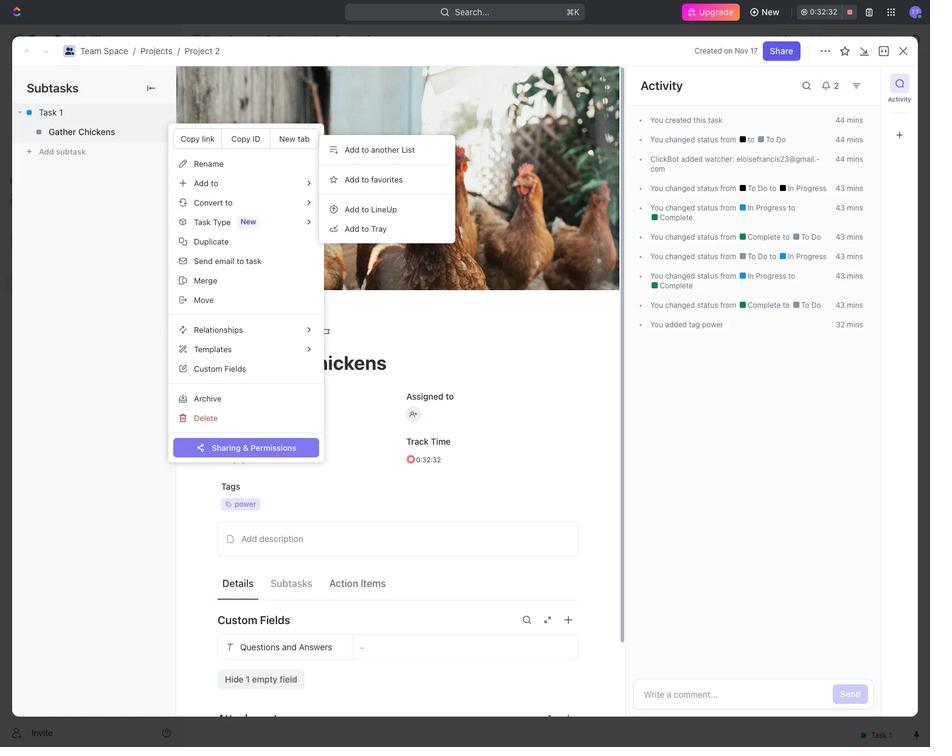 Task type: vqa. For each thing, say whether or not it's contained in the screenshot.
Spaces
yes



Task type: describe. For each thing, give the bounding box(es) containing it.
3 mins from the top
[[848, 155, 864, 164]]

2 changed from the top
[[666, 184, 696, 193]]

favorites
[[371, 174, 403, 184]]

6 from from the top
[[721, 271, 737, 280]]

gantt link
[[411, 109, 436, 126]]

0:32:32
[[810, 7, 838, 16]]

4 43 mins from the top
[[836, 252, 864, 261]]

subtasks inside the subtasks button
[[271, 578, 313, 589]]

send email to task button
[[173, 251, 319, 271]]

custom inside dropdown button
[[218, 614, 258, 627]]

sharing & permissions
[[212, 443, 297, 452]]

and
[[282, 642, 297, 652]]

1 status from the top
[[698, 135, 719, 144]]

to inside add to tray button
[[362, 224, 369, 233]]

44 for added watcher:
[[836, 155, 846, 164]]

add left another
[[345, 144, 360, 154]]

empty
[[252, 674, 278, 685]]

add to
[[194, 178, 218, 188]]

project 2 inside project 2 link
[[336, 33, 372, 44]]

copy for copy id
[[232, 134, 251, 143]]

rename button
[[173, 154, 319, 173]]

merge button
[[173, 271, 319, 290]]

space for team space
[[228, 33, 252, 44]]

custom fields button
[[173, 359, 319, 378]]

upgrade link
[[682, 4, 740, 21]]

hide
[[225, 674, 244, 685]]

1 mins from the top
[[848, 116, 864, 125]]

0 vertical spatial add task button
[[836, 74, 887, 93]]

add description
[[242, 534, 304, 544]]

add to favorites
[[345, 174, 403, 184]]

home
[[29, 63, 52, 74]]

invite
[[32, 727, 53, 738]]

9 you from the top
[[651, 320, 664, 329]]

attachments
[[218, 712, 283, 725]]

task up send email to task button
[[245, 233, 264, 243]]

lineup
[[371, 204, 397, 214]]

5 status from the top
[[698, 252, 719, 261]]

customize
[[827, 112, 870, 123]]

spaces
[[10, 197, 36, 206]]

description
[[259, 534, 304, 544]]

answers
[[299, 642, 333, 652]]

assigned to
[[407, 391, 454, 402]]

1 horizontal spatial team space link
[[189, 32, 255, 46]]

team for team space
[[204, 33, 226, 44]]

to inside add to button
[[211, 178, 218, 188]]

automations
[[826, 33, 877, 44]]

created on nov 17
[[695, 46, 758, 55]]

dashboards link
[[5, 121, 176, 141]]

1 horizontal spatial add task button
[[312, 169, 364, 184]]

1 horizontal spatial projects link
[[263, 32, 313, 46]]

sidebar navigation
[[0, 24, 182, 747]]

activity inside task sidebar content section
[[641, 78, 683, 92]]

3 from from the top
[[721, 203, 737, 212]]

1 43 from the top
[[836, 184, 846, 193]]

tab
[[298, 134, 310, 143]]

duplicate button
[[173, 232, 319, 251]]

add to another list
[[345, 144, 415, 154]]

time
[[431, 436, 451, 447]]

favorites
[[10, 176, 42, 186]]

share button right 17 in the top right of the page
[[763, 41, 801, 61]]

1 horizontal spatial user group image
[[193, 36, 201, 42]]

4 43 from the top
[[836, 252, 846, 261]]

4 from from the top
[[721, 232, 737, 242]]

task 2 link
[[242, 229, 422, 247]]

32 mins
[[837, 320, 864, 329]]

list link
[[271, 109, 288, 126]]

custom fields inside custom fields dropdown button
[[218, 614, 290, 627]]

eloisefrancis23@gmail. com
[[651, 155, 820, 173]]

2 43 mins from the top
[[836, 203, 864, 212]]

0 horizontal spatial team space link
[[80, 46, 128, 56]]

custom fields element
[[218, 635, 579, 689]]

tags
[[221, 481, 240, 492]]

1 vertical spatial added
[[666, 320, 687, 329]]

com
[[651, 155, 820, 173]]

questions and answers
[[240, 642, 333, 652]]

7 mins from the top
[[848, 252, 864, 261]]

copy id button
[[222, 129, 270, 148]]

5 43 mins from the top
[[836, 271, 864, 280]]

17
[[751, 46, 758, 55]]

&
[[243, 443, 249, 452]]

team space
[[204, 33, 252, 44]]

4 changed from the top
[[666, 232, 696, 242]]

0 vertical spatial projects
[[278, 33, 310, 44]]

dates
[[221, 436, 245, 447]]

customize button
[[811, 109, 874, 126]]

delete
[[194, 413, 218, 422]]

tree inside sidebar navigation
[[5, 212, 176, 376]]

new tab button
[[270, 129, 319, 148]]

duplicate
[[194, 236, 229, 246]]

automations button
[[820, 30, 883, 48]]

5 from from the top
[[721, 252, 737, 261]]

send email to task
[[194, 256, 262, 266]]

archive
[[194, 393, 222, 403]]

assignees
[[507, 142, 543, 151]]

1 vertical spatial projects
[[141, 46, 173, 56]]

44 for changed status from
[[836, 135, 846, 144]]

details
[[223, 578, 254, 589]]

gather chickens link
[[12, 122, 176, 142]]

2 vertical spatial project
[[211, 72, 266, 92]]

send for send email to task
[[194, 256, 213, 266]]

tag
[[689, 320, 701, 329]]

custom fields inside custom fields button
[[194, 363, 246, 373]]

8 mins from the top
[[848, 271, 864, 280]]

1 horizontal spatial add task
[[327, 172, 359, 181]]

docs link
[[5, 100, 176, 120]]

7 status from the top
[[698, 301, 719, 310]]

new tab
[[279, 134, 310, 143]]

1 vertical spatial project
[[185, 46, 213, 56]]

4 changed status from from the top
[[664, 232, 739, 242]]

0 vertical spatial list
[[273, 112, 288, 123]]

8 you from the top
[[651, 301, 664, 310]]

sharing & permissions button
[[173, 438, 319, 457]]

team space / projects / project 2
[[80, 46, 220, 56]]

6 mins from the top
[[848, 232, 864, 242]]

task down task 2 on the top left
[[263, 253, 281, 264]]

attachments button
[[218, 704, 579, 733]]

custom inside button
[[194, 363, 223, 373]]

1 vertical spatial task 1 link
[[242, 208, 422, 225]]

gather
[[49, 127, 76, 137]]

2 changed status from from the top
[[664, 184, 739, 193]]

board link
[[224, 109, 251, 126]]

add up customize
[[843, 78, 859, 88]]

3 you from the top
[[651, 184, 664, 193]]

gather chickens
[[49, 127, 115, 137]]

add down rename
[[194, 178, 209, 188]]

add to button
[[173, 173, 319, 193]]

7 changed status from from the top
[[664, 301, 739, 310]]

5 you from the top
[[651, 232, 664, 242]]

action items button
[[325, 572, 391, 594]]

task for you created this task
[[709, 116, 723, 125]]

add to lineup
[[345, 204, 397, 214]]

list inside button
[[402, 144, 415, 154]]

3 changed status from from the top
[[664, 203, 739, 212]]

1 you from the top
[[651, 116, 664, 125]]

add to tray
[[345, 224, 387, 233]]

0 horizontal spatial projects link
[[141, 46, 173, 56]]

on
[[725, 46, 733, 55]]

archive button
[[173, 389, 319, 408]]

you added tag power
[[651, 320, 724, 329]]

clickbot
[[651, 155, 680, 164]]

5 mins from the top
[[848, 203, 864, 212]]

to inside send email to task button
[[237, 256, 244, 266]]

add to button
[[173, 173, 319, 193]]

watcher:
[[705, 155, 735, 164]]

1 44 from the top
[[836, 116, 846, 125]]

board
[[227, 112, 251, 123]]

0 vertical spatial added
[[682, 155, 703, 164]]

add to lineup button
[[324, 200, 451, 219]]

permissions
[[251, 443, 297, 452]]

add task for left add task button
[[245, 253, 281, 264]]

calendar
[[310, 112, 347, 123]]

search...
[[455, 7, 490, 17]]

home link
[[5, 59, 176, 78]]

2 from from the top
[[721, 184, 737, 193]]

1 44 mins from the top
[[836, 116, 864, 125]]

calendar link
[[308, 109, 347, 126]]

4 status from the top
[[698, 232, 719, 242]]



Task type: locate. For each thing, give the bounding box(es) containing it.
1 horizontal spatial space
[[228, 33, 252, 44]]

add left add to favorites
[[327, 172, 341, 181]]

0 vertical spatial custom fields
[[194, 363, 246, 373]]

task up dashboards
[[39, 107, 57, 117]]

add to lineup button
[[324, 200, 451, 219]]

task
[[709, 116, 723, 125], [246, 256, 262, 266]]

hide 1 empty field
[[225, 674, 297, 685]]

task 1 up dashboards
[[39, 107, 63, 117]]

nov
[[735, 46, 749, 55]]

0:32:32 button
[[798, 5, 858, 19]]

added watcher:
[[680, 155, 737, 164]]

assigned
[[407, 391, 444, 402]]

add to favorites button
[[324, 170, 451, 189]]

custom fields up the questions
[[218, 614, 290, 627]]

1 changed from the top
[[666, 135, 696, 144]]

0 vertical spatial new
[[762, 7, 780, 17]]

1 horizontal spatial task
[[709, 116, 723, 125]]

1 vertical spatial task 1
[[245, 211, 270, 222]]

share down new button
[[784, 33, 808, 44]]

1 vertical spatial team
[[80, 46, 101, 56]]

4 you from the top
[[651, 203, 664, 212]]

0 vertical spatial custom
[[194, 363, 223, 373]]

1 horizontal spatial send
[[841, 689, 861, 699]]

0 horizontal spatial projects
[[141, 46, 173, 56]]

1 vertical spatial share
[[771, 46, 794, 56]]

0 horizontal spatial task 1 link
[[12, 103, 176, 122]]

0 horizontal spatial subtasks
[[27, 81, 79, 95]]

copy link
[[181, 134, 215, 143]]

0 vertical spatial project
[[336, 33, 364, 44]]

user group image down 'spaces'
[[12, 238, 22, 246]]

1 vertical spatial new
[[279, 134, 296, 143]]

1 43 mins from the top
[[836, 184, 864, 193]]

task 2
[[245, 233, 271, 243]]

task right this
[[709, 116, 723, 125]]

custom
[[194, 363, 223, 373], [218, 614, 258, 627]]

0 vertical spatial send
[[194, 256, 213, 266]]

0 vertical spatial add task
[[843, 78, 880, 88]]

1 vertical spatial task
[[246, 256, 262, 266]]

0 horizontal spatial project 2 link
[[185, 46, 220, 56]]

0 vertical spatial team
[[204, 33, 226, 44]]

1 horizontal spatial list
[[402, 144, 415, 154]]

docs
[[29, 105, 49, 115]]

eloisefrancis23@gmail.
[[737, 155, 820, 164]]

to
[[748, 135, 757, 144], [767, 135, 775, 144], [362, 144, 369, 154], [362, 174, 369, 184], [211, 178, 218, 188], [748, 184, 756, 193], [770, 184, 779, 193], [789, 203, 796, 212], [362, 204, 369, 214], [362, 224, 369, 233], [783, 232, 792, 242], [802, 232, 810, 242], [748, 252, 756, 261], [770, 252, 779, 261], [237, 256, 244, 266], [789, 271, 796, 280], [783, 301, 792, 310], [802, 301, 810, 310], [446, 391, 454, 402]]

email
[[215, 256, 235, 266]]

to inside add to lineup button
[[362, 204, 369, 214]]

0 vertical spatial task 1
[[39, 107, 63, 117]]

3 changed from the top
[[666, 203, 696, 212]]

new for new tab
[[279, 134, 296, 143]]

0 horizontal spatial project 2
[[211, 72, 283, 92]]

list up new tab
[[273, 112, 288, 123]]

0 horizontal spatial 1
[[59, 107, 63, 117]]

10 mins from the top
[[848, 320, 864, 329]]

action
[[330, 578, 359, 589]]

do
[[777, 135, 786, 144], [758, 184, 768, 193], [812, 232, 822, 242], [758, 252, 768, 261], [812, 301, 822, 310]]

6 status from the top
[[698, 271, 719, 280]]

inbox link
[[5, 80, 176, 99]]

5 changed from the top
[[666, 252, 696, 261]]

share button down 0:32:32
[[777, 29, 815, 49]]

3 43 from the top
[[836, 232, 846, 242]]

2 43 from the top
[[836, 203, 846, 212]]

assignees button
[[492, 140, 549, 155]]

subtasks down description on the bottom left of page
[[271, 578, 313, 589]]

inbox
[[29, 84, 51, 94]]

copy inside "button"
[[232, 134, 251, 143]]

copy left "id"
[[232, 134, 251, 143]]

44 mins for added watcher:
[[836, 155, 864, 164]]

subtasks down "home"
[[27, 81, 79, 95]]

task left favorites
[[343, 172, 359, 181]]

0 vertical spatial 44 mins
[[836, 116, 864, 125]]

2 you from the top
[[651, 135, 664, 144]]

to inside add to another list button
[[362, 144, 369, 154]]

created
[[666, 116, 692, 125]]

user group image inside tree
[[12, 238, 22, 246]]

add to another list button
[[324, 140, 451, 159]]

task 1 up task 2 on the top left
[[245, 211, 270, 222]]

in progress
[[786, 184, 827, 193], [746, 203, 789, 212], [786, 252, 827, 261], [746, 271, 789, 280]]

task 1
[[39, 107, 63, 117], [245, 211, 270, 222]]

add left tray on the top of page
[[345, 224, 360, 233]]

task up task 2 on the top left
[[245, 211, 264, 222]]

add to another list button
[[324, 140, 451, 159]]

1 vertical spatial activity
[[889, 96, 912, 103]]

delete button
[[173, 408, 319, 428]]

table link
[[367, 109, 391, 126]]

1 vertical spatial add task button
[[312, 169, 364, 184]]

space for team space / projects / project 2
[[104, 46, 128, 56]]

add task button down task 2 on the top left
[[240, 252, 286, 266]]

user group image left team space
[[193, 36, 201, 42]]

task 1 link up chickens
[[12, 103, 176, 122]]

0 vertical spatial 44
[[836, 116, 846, 125]]

merge
[[194, 275, 218, 285]]

add task down task 2 on the top left
[[245, 253, 281, 264]]

dashboards
[[29, 125, 76, 136]]

to do
[[764, 135, 786, 144], [746, 184, 770, 193], [800, 232, 822, 242], [746, 252, 770, 261], [800, 301, 822, 310]]

1 horizontal spatial copy
[[232, 134, 251, 143]]

1 from from the top
[[721, 135, 737, 144]]

0 vertical spatial fields
[[225, 363, 246, 373]]

status
[[698, 135, 719, 144], [698, 184, 719, 193], [698, 203, 719, 212], [698, 232, 719, 242], [698, 252, 719, 261], [698, 271, 719, 280], [698, 301, 719, 310]]

0 horizontal spatial add task button
[[240, 252, 286, 266]]

new for new
[[762, 7, 780, 17]]

tray
[[371, 224, 387, 233]]

this
[[694, 116, 707, 125]]

add left description on the bottom left of page
[[242, 534, 257, 544]]

copy for copy link
[[181, 134, 200, 143]]

added
[[682, 155, 703, 164], [666, 320, 687, 329]]

0 horizontal spatial task
[[246, 256, 262, 266]]

share button
[[777, 29, 815, 49], [763, 41, 801, 61]]

list right another
[[402, 144, 415, 154]]

fields up questions and answers
[[260, 614, 290, 627]]

fields inside button
[[225, 363, 246, 373]]

1 vertical spatial 44
[[836, 135, 846, 144]]

custom fields up archive
[[194, 363, 246, 373]]

0 horizontal spatial send
[[194, 256, 213, 266]]

add to tray button
[[324, 219, 451, 238]]

add left favorites
[[345, 174, 360, 184]]

add task up customize
[[843, 78, 880, 88]]

task for send email to task
[[246, 256, 262, 266]]

task 1 link up task 2 link
[[242, 208, 422, 225]]

complete
[[658, 213, 693, 222], [746, 232, 783, 242], [658, 281, 693, 290], [746, 301, 783, 310]]

created
[[695, 46, 723, 55]]

1 up task 2 on the top left
[[266, 211, 270, 222]]

0 horizontal spatial add task
[[245, 253, 281, 264]]

0 vertical spatial 1
[[59, 107, 63, 117]]

task left task sidebar navigation tab list
[[861, 78, 880, 88]]

share for share button right of 17 in the top right of the page
[[771, 46, 794, 56]]

1 horizontal spatial activity
[[889, 96, 912, 103]]

2 horizontal spatial add task
[[843, 78, 880, 88]]

1 horizontal spatial project 2
[[336, 33, 372, 44]]

1 vertical spatial list
[[402, 144, 415, 154]]

0 horizontal spatial list
[[273, 112, 288, 123]]

0 vertical spatial user group image
[[193, 36, 201, 42]]

user group image
[[65, 47, 74, 55]]

add task button up customize
[[836, 74, 887, 93]]

1 vertical spatial send
[[841, 689, 861, 699]]

2 mins from the top
[[848, 135, 864, 144]]

1 horizontal spatial projects
[[278, 33, 310, 44]]

0 vertical spatial task
[[709, 116, 723, 125]]

0 horizontal spatial copy
[[181, 134, 200, 143]]

2 horizontal spatial add task button
[[836, 74, 887, 93]]

field
[[280, 674, 297, 685]]

6 you from the top
[[651, 252, 664, 261]]

2 status from the top
[[698, 184, 719, 193]]

share for share button below 0:32:32
[[784, 33, 808, 44]]

3 44 from the top
[[836, 155, 846, 164]]

1 horizontal spatial task 1
[[245, 211, 270, 222]]

copy inside 'button'
[[181, 134, 200, 143]]

1 right hide
[[246, 674, 250, 685]]

0 horizontal spatial team
[[80, 46, 101, 56]]

44 mins for changed status from
[[836, 135, 864, 144]]

1 vertical spatial custom fields
[[218, 614, 290, 627]]

task
[[861, 78, 880, 88], [39, 107, 57, 117], [343, 172, 359, 181], [245, 211, 264, 222], [245, 233, 264, 243], [263, 253, 281, 264]]

progress
[[797, 184, 827, 193], [756, 203, 787, 212], [797, 252, 827, 261], [756, 271, 787, 280]]

changed status from
[[664, 135, 739, 144], [664, 184, 739, 193], [664, 203, 739, 212], [664, 232, 739, 242], [664, 252, 739, 261], [664, 271, 739, 280], [664, 301, 739, 310]]

fields
[[225, 363, 246, 373], [260, 614, 290, 627]]

1 horizontal spatial task 1 link
[[242, 208, 422, 225]]

43
[[836, 184, 846, 193], [836, 203, 846, 212], [836, 232, 846, 242], [836, 252, 846, 261], [836, 271, 846, 280], [836, 301, 846, 310]]

add task for the topmost add task button
[[843, 78, 880, 88]]

3 44 mins from the top
[[836, 155, 864, 164]]

5 43 from the top
[[836, 271, 846, 280]]

2 44 from the top
[[836, 135, 846, 144]]

user group image
[[193, 36, 201, 42], [12, 238, 22, 246]]

subtasks button
[[266, 572, 317, 594]]

0 vertical spatial project 2
[[336, 33, 372, 44]]

5 changed status from from the top
[[664, 252, 739, 261]]

0 horizontal spatial task 1
[[39, 107, 63, 117]]

7 you from the top
[[651, 271, 664, 280]]

to inside 'add to favorites' button
[[362, 174, 369, 184]]

1 vertical spatial fields
[[260, 614, 290, 627]]

custom fields button
[[218, 606, 579, 635]]

1 vertical spatial user group image
[[12, 238, 22, 246]]

team for team space / projects / project 2
[[80, 46, 101, 56]]

7 changed from the top
[[666, 301, 696, 310]]

0 horizontal spatial new
[[279, 134, 296, 143]]

⌘k
[[567, 7, 580, 17]]

custom up the questions
[[218, 614, 258, 627]]

6 changed status from from the top
[[664, 271, 739, 280]]

2 vertical spatial 44
[[836, 155, 846, 164]]

gantt
[[413, 112, 436, 123]]

fields up archive button
[[225, 363, 246, 373]]

1 vertical spatial add task
[[327, 172, 359, 181]]

1 horizontal spatial fields
[[260, 614, 290, 627]]

sharing
[[212, 443, 241, 452]]

2 copy from the left
[[232, 134, 251, 143]]

1 vertical spatial 44 mins
[[836, 135, 864, 144]]

task sidebar navigation tab list
[[887, 74, 914, 145]]

custom up archive
[[194, 363, 223, 373]]

power
[[703, 320, 724, 329]]

/
[[258, 33, 260, 44], [315, 33, 318, 44], [133, 46, 136, 56], [178, 46, 180, 56]]

task sidebar content section
[[626, 66, 881, 717]]

0 horizontal spatial space
[[104, 46, 128, 56]]

you
[[651, 116, 664, 125], [651, 135, 664, 144], [651, 184, 664, 193], [651, 203, 664, 212], [651, 232, 664, 242], [651, 252, 664, 261], [651, 271, 664, 280], [651, 301, 664, 310], [651, 320, 664, 329]]

6 43 from the top
[[836, 301, 846, 310]]

0 horizontal spatial user group image
[[12, 238, 22, 246]]

new left 0:32:32
[[762, 7, 780, 17]]

1 vertical spatial project 2
[[211, 72, 283, 92]]

1 copy from the left
[[181, 134, 200, 143]]

1 horizontal spatial project 2 link
[[320, 32, 375, 46]]

2 horizontal spatial 1
[[266, 211, 270, 222]]

2 vertical spatial add task button
[[240, 252, 286, 266]]

send
[[194, 256, 213, 266], [841, 689, 861, 699]]

project
[[336, 33, 364, 44], [185, 46, 213, 56], [211, 72, 266, 92]]

3 43 mins from the top
[[836, 232, 864, 242]]

9 mins from the top
[[848, 301, 864, 310]]

send inside send email to task button
[[194, 256, 213, 266]]

add up add to tray
[[345, 204, 360, 214]]

tree
[[5, 212, 176, 376]]

1 vertical spatial space
[[104, 46, 128, 56]]

1 horizontal spatial 1
[[246, 674, 250, 685]]

0 vertical spatial task 1 link
[[12, 103, 176, 122]]

add task up add to lineup at top left
[[327, 172, 359, 181]]

3 status from the top
[[698, 203, 719, 212]]

1 vertical spatial 1
[[266, 211, 270, 222]]

0 vertical spatial share
[[784, 33, 808, 44]]

1 up gather
[[59, 107, 63, 117]]

added right clickbot
[[682, 155, 703, 164]]

Search tasks... text field
[[779, 138, 901, 156]]

1 changed status from from the top
[[664, 135, 739, 144]]

2 44 mins from the top
[[836, 135, 864, 144]]

0 vertical spatial space
[[228, 33, 252, 44]]

new
[[762, 7, 780, 17], [279, 134, 296, 143]]

task inside section
[[709, 116, 723, 125]]

43 mins
[[836, 184, 864, 193], [836, 203, 864, 212], [836, 232, 864, 242], [836, 252, 864, 261], [836, 271, 864, 280], [836, 301, 864, 310]]

0 vertical spatial subtasks
[[27, 81, 79, 95]]

add task button up add to lineup at top left
[[312, 169, 364, 184]]

Edit task name text field
[[218, 351, 579, 374]]

send button
[[834, 684, 869, 704]]

6 changed from the top
[[666, 271, 696, 280]]

action items
[[330, 578, 386, 589]]

2 vertical spatial 44 mins
[[836, 155, 864, 164]]

fields inside dropdown button
[[260, 614, 290, 627]]

6 43 mins from the top
[[836, 301, 864, 310]]

1 vertical spatial subtasks
[[271, 578, 313, 589]]

1 horizontal spatial team
[[204, 33, 226, 44]]

copy left link
[[181, 134, 200, 143]]

send inside send button
[[841, 689, 861, 699]]

share right 17 in the top right of the page
[[771, 46, 794, 56]]

2 vertical spatial add task
[[245, 253, 281, 264]]

id
[[253, 134, 261, 143]]

2 vertical spatial 1
[[246, 674, 250, 685]]

0 vertical spatial activity
[[641, 78, 683, 92]]

share
[[784, 33, 808, 44], [771, 46, 794, 56]]

track time
[[407, 436, 451, 447]]

rename
[[194, 158, 224, 168]]

1 horizontal spatial subtasks
[[271, 578, 313, 589]]

0 horizontal spatial activity
[[641, 78, 683, 92]]

added left tag
[[666, 320, 687, 329]]

chickens
[[78, 127, 115, 137]]

new left tab
[[279, 134, 296, 143]]

changed
[[666, 135, 696, 144], [666, 184, 696, 193], [666, 203, 696, 212], [666, 232, 696, 242], [666, 252, 696, 261], [666, 271, 696, 280], [666, 301, 696, 310]]

4 mins from the top
[[848, 184, 864, 193]]

7 from from the top
[[721, 301, 737, 310]]

you created this task
[[651, 116, 723, 125]]

table
[[369, 112, 391, 123]]

add down "duplicate" "button"
[[245, 253, 261, 264]]

1 inside custom fields "element"
[[246, 674, 250, 685]]

1 horizontal spatial new
[[762, 7, 780, 17]]

send for send
[[841, 689, 861, 699]]

task inside button
[[246, 256, 262, 266]]

0 horizontal spatial fields
[[225, 363, 246, 373]]

activity inside task sidebar navigation tab list
[[889, 96, 912, 103]]

1 vertical spatial custom
[[218, 614, 258, 627]]

favorites button
[[5, 174, 47, 189]]

task down "duplicate" "button"
[[246, 256, 262, 266]]



